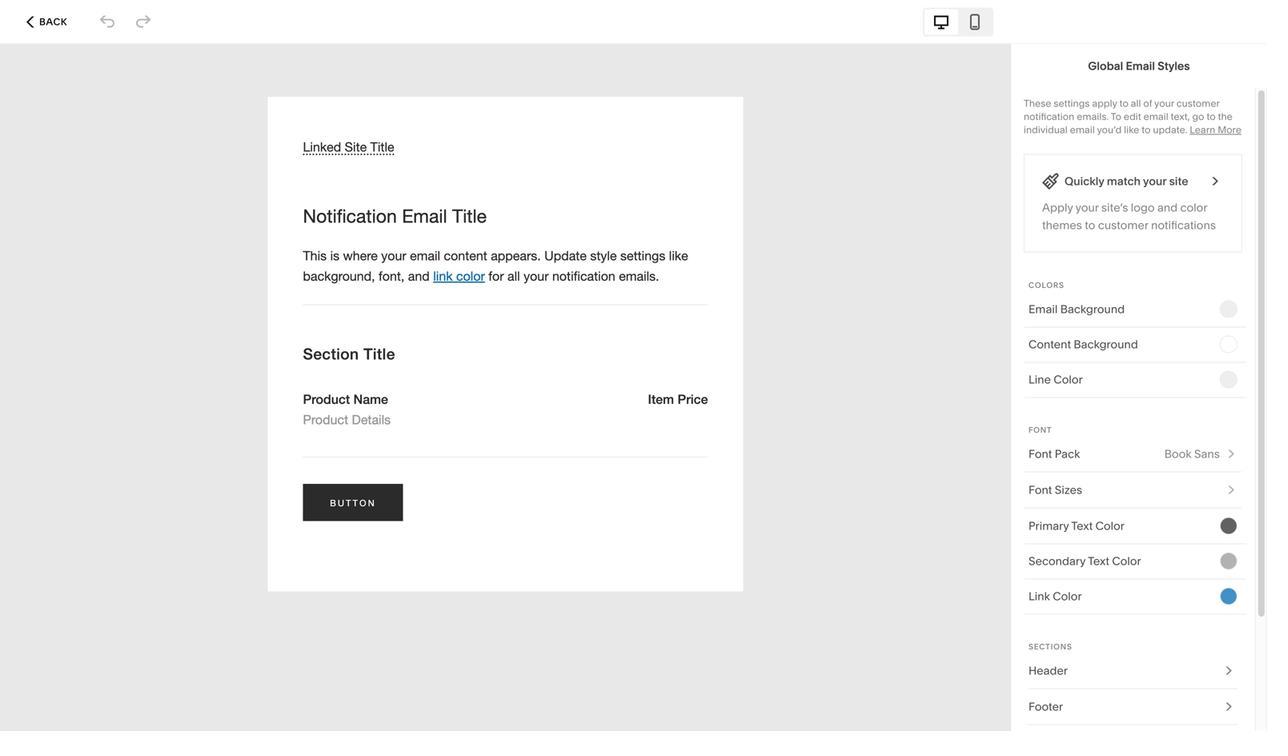 Task type: describe. For each thing, give the bounding box(es) containing it.
global email styles edit email create a consistent look across all your customer notifications by editing global styles like color, font, header, and footer.
[[459, 76, 1052, 142]]

create
[[459, 109, 501, 124]]

editing
[[857, 109, 900, 124]]

styles
[[459, 126, 495, 142]]

1 horizontal spatial email
[[1020, 91, 1052, 103]]

and
[[638, 126, 661, 142]]

header,
[[589, 126, 635, 142]]

notifications
[[761, 109, 836, 124]]

by
[[839, 109, 854, 124]]

font,
[[559, 126, 586, 142]]

0 horizontal spatial email
[[519, 76, 566, 97]]

across
[[610, 109, 650, 124]]

global
[[903, 109, 941, 124]]

all
[[653, 109, 667, 124]]



Task type: locate. For each thing, give the bounding box(es) containing it.
email right the edit
[[1020, 91, 1052, 103]]

styles
[[570, 76, 622, 97]]

look
[[581, 109, 607, 124]]

email
[[519, 76, 566, 97], [1020, 91, 1052, 103]]

footer.
[[664, 126, 703, 142]]

global
[[459, 76, 515, 97]]

edit email button
[[977, 75, 1070, 119]]

a
[[504, 109, 511, 124]]

like
[[498, 126, 519, 142]]

customer
[[700, 109, 758, 124]]

your
[[670, 109, 697, 124]]

color,
[[522, 126, 556, 142]]

consistent
[[514, 109, 578, 124]]

email up consistent at the top left of page
[[519, 76, 566, 97]]

edit
[[995, 91, 1018, 103]]



Task type: vqa. For each thing, say whether or not it's contained in the screenshot.
"Subscribe" button
no



